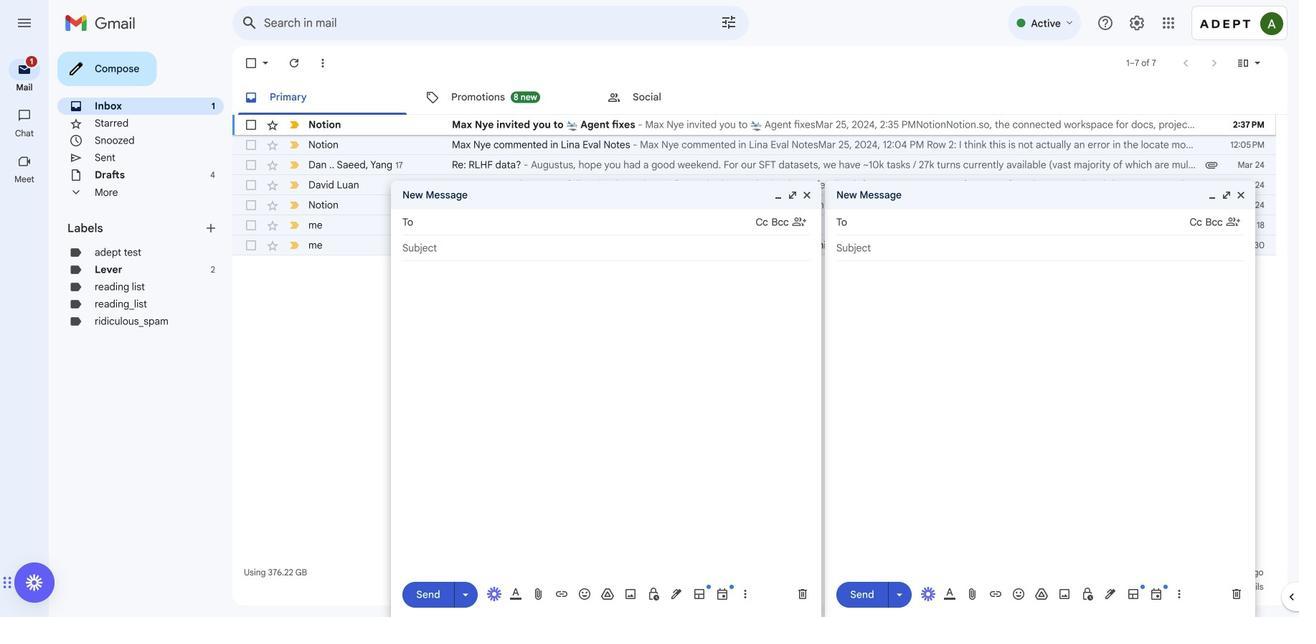 Task type: locate. For each thing, give the bounding box(es) containing it.
close image for minimize image
[[802, 189, 813, 201]]

discard draft ‪(⌘⇧d)‬ image for more options icon
[[796, 587, 810, 601]]

1 horizontal spatial 🗣️ image
[[1007, 220, 1019, 232]]

1 horizontal spatial pop out image
[[1222, 189, 1233, 201]]

🛬 image
[[566, 119, 579, 131], [751, 119, 763, 131]]

select a layout image for insert signature image for toggle confidential mode icon
[[1127, 587, 1141, 601]]

insert link ‪(⌘k)‬ image left insert emoji ‪(⌘⇧2)‬ icon
[[555, 587, 569, 601]]

has attachment image
[[1205, 158, 1219, 172]]

To recipients text field
[[420, 211, 756, 234], [854, 211, 1190, 234]]

attach files image
[[532, 587, 546, 601], [966, 587, 980, 601]]

1 horizontal spatial to recipients text field
[[854, 211, 1190, 234]]

footer
[[233, 566, 1277, 594]]

Search in mail search field
[[233, 6, 749, 40]]

1 horizontal spatial insert signature image
[[1104, 587, 1118, 601]]

main content
[[233, 46, 1300, 606]]

close image right minimize image
[[802, 189, 813, 201]]

attach files image left insert emoji ‪(⌘⇧2)‬ icon
[[532, 587, 546, 601]]

insert photo image left toggle confidential mode image
[[624, 587, 638, 601]]

0 horizontal spatial subject field
[[403, 241, 810, 255]]

subject field for to recipients text box for minimize icon
[[837, 241, 1244, 255]]

1 horizontal spatial discard draft ‪(⌘⇧d)‬ image
[[1230, 587, 1244, 601]]

0 horizontal spatial pop out image
[[787, 189, 799, 201]]

1 to recipients text field from the left
[[420, 211, 756, 234]]

move image
[[2, 574, 7, 591]]

None checkbox
[[244, 118, 258, 132], [244, 158, 258, 172], [244, 178, 258, 192], [244, 238, 258, 253], [244, 118, 258, 132], [244, 158, 258, 172], [244, 178, 258, 192], [244, 238, 258, 253]]

insert photo image left toggle confidential mode icon
[[1058, 587, 1072, 601]]

1 pop out image from the left
[[787, 189, 799, 201]]

close image for minimize icon
[[1236, 189, 1247, 201]]

0 horizontal spatial insert link ‪(⌘k)‬ image
[[555, 587, 569, 601]]

1 horizontal spatial subject field
[[837, 241, 1244, 255]]

set up a time to meet image
[[716, 587, 730, 601], [1150, 587, 1164, 601]]

select a layout image left more options icon
[[693, 587, 707, 601]]

1 insert photo image from the left
[[624, 587, 638, 601]]

row
[[233, 115, 1277, 135], [233, 135, 1277, 155], [233, 155, 1277, 175], [233, 175, 1277, 195], [233, 195, 1277, 215], [233, 215, 1300, 235], [233, 235, 1300, 255]]

tab list
[[233, 80, 1288, 115]]

pop out image right minimize image
[[787, 189, 799, 201]]

1 horizontal spatial set up a time to meet image
[[1150, 587, 1164, 601]]

1 set up a time to meet image from the left
[[716, 587, 730, 601]]

1 attach files image from the left
[[532, 587, 546, 601]]

0 horizontal spatial dialog
[[391, 181, 822, 617]]

insert signature image right toggle confidential mode image
[[670, 587, 684, 601]]

heading
[[0, 82, 49, 93], [0, 128, 49, 139], [0, 174, 49, 185], [67, 221, 204, 235]]

2 set up a time to meet image from the left
[[1150, 587, 1164, 601]]

insert signature image for toggle confidential mode icon
[[1104, 587, 1118, 601]]

2 discard draft ‪(⌘⇧d)‬ image from the left
[[1230, 587, 1244, 601]]

select a layout image left more options image
[[1127, 587, 1141, 601]]

0 horizontal spatial discard draft ‪(⌘⇧d)‬ image
[[796, 587, 810, 601]]

2 pop out image from the left
[[1222, 189, 1233, 201]]

more send options image
[[459, 588, 473, 602]]

select a layout image
[[693, 587, 707, 601], [1127, 587, 1141, 601]]

1 horizontal spatial 🛬 image
[[751, 119, 763, 131]]

0 horizontal spatial attach files image
[[532, 587, 546, 601]]

insert link ‪(⌘k)‬ image
[[555, 587, 569, 601], [989, 587, 1003, 601]]

attach files image left insert emoji ‪(⌘⇧2)‬ image
[[966, 587, 980, 601]]

1 close image from the left
[[802, 189, 813, 201]]

pop out image
[[787, 189, 799, 201], [1222, 189, 1233, 201]]

2 🛬 image from the left
[[751, 119, 763, 131]]

0 horizontal spatial 🛬 image
[[566, 119, 579, 131]]

2 select a layout image from the left
[[1127, 587, 1141, 601]]

2 insert link ‪(⌘k)‬ image from the left
[[989, 587, 1003, 601]]

insert signature image right toggle confidential mode icon
[[1104, 587, 1118, 601]]

Subject field
[[403, 241, 810, 255], [837, 241, 1244, 255]]

2 dialog from the left
[[825, 181, 1256, 617]]

insert signature image
[[670, 587, 684, 601], [1104, 587, 1118, 601]]

1 insert link ‪(⌘k)‬ image from the left
[[555, 587, 569, 601]]

2 attach files image from the left
[[966, 587, 980, 601]]

2 insert photo image from the left
[[1058, 587, 1072, 601]]

1 insert signature image from the left
[[670, 587, 684, 601]]

None checkbox
[[244, 56, 258, 70], [244, 138, 258, 152], [244, 198, 258, 212], [244, 218, 258, 233], [244, 56, 258, 70], [244, 138, 258, 152], [244, 198, 258, 212], [244, 218, 258, 233]]

set up a time to meet image left more options image
[[1150, 587, 1164, 601]]

0 horizontal spatial close image
[[802, 189, 813, 201]]

🗣️ image
[[452, 220, 464, 232], [1007, 220, 1019, 232]]

1 discard draft ‪(⌘⇧d)‬ image from the left
[[796, 587, 810, 601]]

1 horizontal spatial insert link ‪(⌘k)‬ image
[[989, 587, 1003, 601]]

more options image
[[741, 587, 750, 601]]

subject field for minimize image's to recipients text box
[[403, 241, 810, 255]]

1 subject field from the left
[[403, 241, 810, 255]]

dialog
[[391, 181, 822, 617], [825, 181, 1256, 617]]

search in mail image
[[237, 10, 263, 36]]

2 close image from the left
[[1236, 189, 1247, 201]]

insert emoji ‪(⌘⇧2)‬ image
[[578, 587, 592, 601]]

pop out image right minimize icon
[[1222, 189, 1233, 201]]

minimize image
[[1207, 189, 1219, 201]]

1 select a layout image from the left
[[693, 587, 707, 601]]

1 🗣️ image from the left
[[452, 220, 464, 232]]

discard draft ‪(⌘⇧d)‬ image right more options image
[[1230, 587, 1244, 601]]

set up a time to meet image left more options icon
[[716, 587, 730, 601]]

7 row from the top
[[233, 235, 1300, 255]]

insert photo image
[[624, 587, 638, 601], [1058, 587, 1072, 601]]

gmail image
[[65, 9, 143, 37]]

0 horizontal spatial set up a time to meet image
[[716, 587, 730, 601]]

2 subject field from the left
[[837, 241, 1244, 255]]

1 horizontal spatial attach files image
[[966, 587, 980, 601]]

insert link ‪(⌘k)‬ image left insert emoji ‪(⌘⇧2)‬ image
[[989, 587, 1003, 601]]

0 horizontal spatial select a layout image
[[693, 587, 707, 601]]

1 horizontal spatial insert photo image
[[1058, 587, 1072, 601]]

1 horizontal spatial dialog
[[825, 181, 1256, 617]]

2 insert signature image from the left
[[1104, 587, 1118, 601]]

discard draft ‪(⌘⇧d)‬ image
[[796, 587, 810, 601], [1230, 587, 1244, 601]]

pop out image for 'close' icon for minimize icon
[[1222, 189, 1233, 201]]

1 horizontal spatial close image
[[1236, 189, 1247, 201]]

discard draft ‪(⌘⇧d)‬ image right more options icon
[[796, 587, 810, 601]]

insert emoji ‪(⌘⇧2)‬ image
[[1012, 587, 1026, 601]]

move image
[[7, 574, 12, 591]]

primary tab
[[233, 80, 413, 115]]

advanced search options image
[[715, 8, 744, 37]]

0 horizontal spatial 🗣️ image
[[452, 220, 464, 232]]

to recipients text field for minimize icon
[[854, 211, 1190, 234]]

insert files using drive image
[[601, 587, 615, 601]]

2 to recipients text field from the left
[[854, 211, 1190, 234]]

toggle confidential mode image
[[1081, 587, 1095, 601]]

navigation
[[0, 46, 50, 617]]

close image
[[802, 189, 813, 201], [1236, 189, 1247, 201]]

0 horizontal spatial insert photo image
[[624, 587, 638, 601]]

main menu image
[[16, 14, 33, 32]]

close image right minimize icon
[[1236, 189, 1247, 201]]

0 horizontal spatial to recipients text field
[[420, 211, 756, 234]]

1 horizontal spatial select a layout image
[[1127, 587, 1141, 601]]

0 horizontal spatial insert signature image
[[670, 587, 684, 601]]

⚔️ image
[[630, 220, 642, 232]]



Task type: vqa. For each thing, say whether or not it's contained in the screenshot.
street
no



Task type: describe. For each thing, give the bounding box(es) containing it.
toggle split pane mode image
[[1237, 56, 1251, 70]]

insert link ‪(⌘k)‬ image for insert emoji ‪(⌘⇧2)‬ image
[[989, 587, 1003, 601]]

refresh image
[[287, 56, 301, 70]]

attach files image for insert link ‪(⌘k)‬ icon related to insert emoji ‪(⌘⇧2)‬ icon
[[532, 587, 546, 601]]

Search in mail text field
[[264, 16, 680, 30]]

more email options image
[[316, 56, 330, 70]]

promotions, 8 new messages, tab
[[414, 80, 595, 115]]

4 row from the top
[[233, 175, 1277, 195]]

to recipients text field for minimize image
[[420, 211, 756, 234]]

social tab
[[596, 80, 777, 115]]

insert photo image for insert files using drive image
[[1058, 587, 1072, 601]]

2 row from the top
[[233, 135, 1277, 155]]

more send options image
[[893, 588, 907, 602]]

discard draft ‪(⌘⇧d)‬ image for more options image
[[1230, 587, 1244, 601]]

record a loom image
[[26, 574, 43, 591]]

minimize image
[[773, 189, 784, 201]]

attach files image for insert link ‪(⌘k)‬ icon related to insert emoji ‪(⌘⇧2)‬ image
[[966, 587, 980, 601]]

settings image
[[1129, 14, 1146, 32]]

insert signature image for toggle confidential mode image
[[670, 587, 684, 601]]

insert link ‪(⌘k)‬ image for insert emoji ‪(⌘⇧2)‬ icon
[[555, 587, 569, 601]]

select a layout image for insert signature image related to toggle confidential mode image
[[693, 587, 707, 601]]

1 🛬 image from the left
[[566, 119, 579, 131]]

3 row from the top
[[233, 155, 1277, 175]]

5 row from the top
[[233, 195, 1277, 215]]

2 🗣️ image from the left
[[1007, 220, 1019, 232]]

1 dialog from the left
[[391, 181, 822, 617]]

more options image
[[1176, 587, 1184, 601]]

1 row from the top
[[233, 115, 1277, 135]]

6 row from the top
[[233, 215, 1300, 235]]

toggle confidential mode image
[[647, 587, 661, 601]]

pop out image for 'close' icon associated with minimize image
[[787, 189, 799, 201]]

set up a time to meet image for 'select a layout' image corresponding to insert signature image for toggle confidential mode icon
[[1150, 587, 1164, 601]]

insert photo image for insert files using drive icon
[[624, 587, 638, 601]]

support image
[[1097, 14, 1115, 32]]

insert files using drive image
[[1035, 587, 1049, 601]]

set up a time to meet image for insert signature image related to toggle confidential mode image 'select a layout' image
[[716, 587, 730, 601]]



